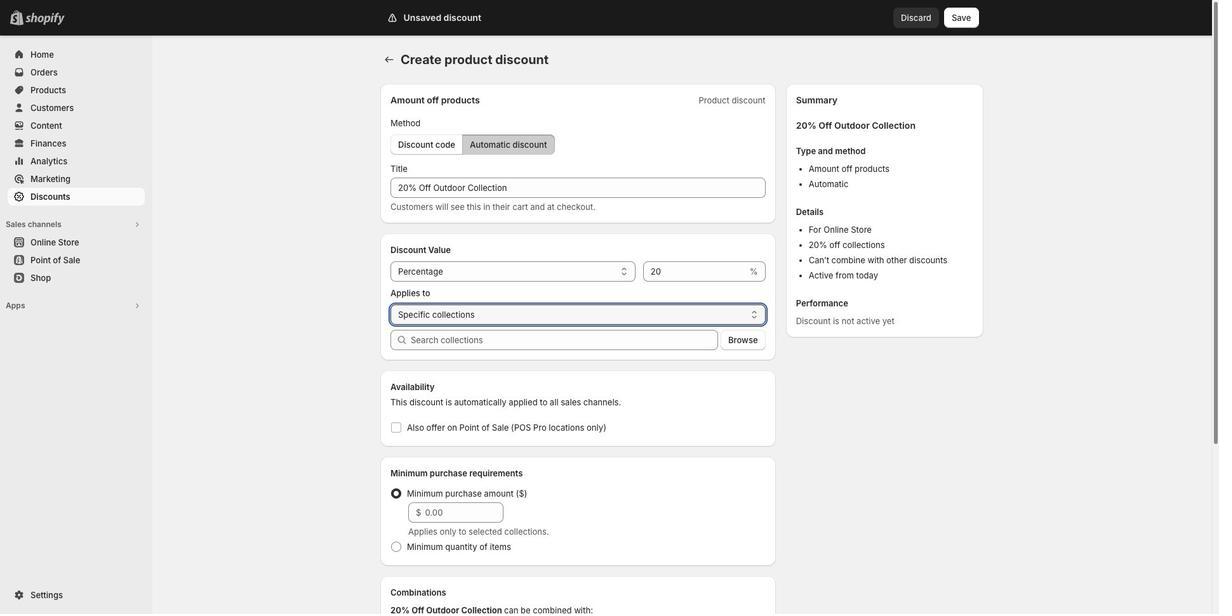 Task type: locate. For each thing, give the bounding box(es) containing it.
Search collections text field
[[411, 330, 718, 351]]

None text field
[[391, 178, 766, 198]]

None text field
[[643, 262, 747, 282]]

shopify image
[[25, 13, 65, 25]]



Task type: describe. For each thing, give the bounding box(es) containing it.
0.00 text field
[[425, 503, 504, 523]]



Task type: vqa. For each thing, say whether or not it's contained in the screenshot.
'Shopify' image
yes



